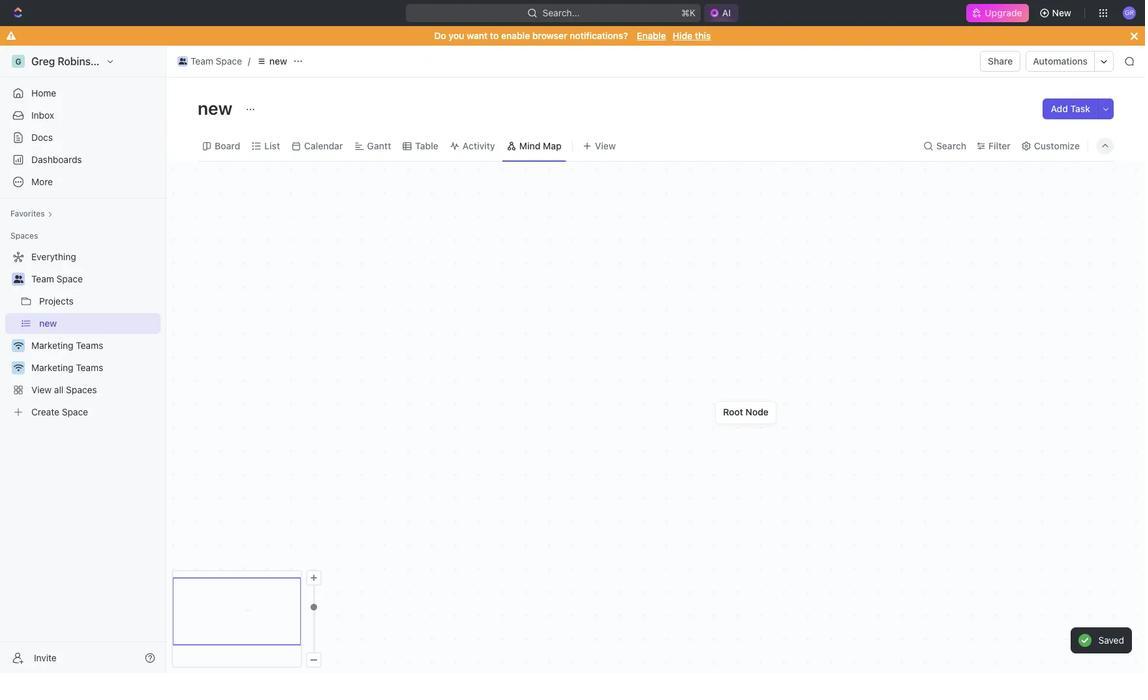 Task type: locate. For each thing, give the bounding box(es) containing it.
0 horizontal spatial team
[[31, 273, 54, 285]]

home
[[31, 87, 56, 99]]

spaces
[[10, 231, 38, 241], [66, 384, 97, 396]]

marketing teams link for wifi icon
[[31, 335, 158, 356]]

1 marketing teams link from the top
[[31, 335, 158, 356]]

1 vertical spatial teams
[[76, 362, 103, 373]]

teams down projects link
[[76, 340, 103, 351]]

0 vertical spatial view
[[595, 140, 616, 151]]

team space inside sidebar navigation
[[31, 273, 83, 285]]

spaces up create space 'link'
[[66, 384, 97, 396]]

1 horizontal spatial new
[[198, 97, 236, 119]]

team space link
[[174, 54, 245, 69], [31, 269, 158, 290]]

teams
[[76, 340, 103, 351], [76, 362, 103, 373]]

inbox link
[[5, 105, 161, 126]]

search
[[937, 140, 967, 151]]

view all spaces link
[[5, 380, 158, 401]]

0 vertical spatial team
[[191, 55, 213, 67]]

greg robinson's workspace
[[31, 55, 168, 67]]

everything
[[31, 251, 76, 262]]

enable
[[501, 30, 530, 41]]

1 vertical spatial spaces
[[66, 384, 97, 396]]

2 teams from the top
[[76, 362, 103, 373]]

gr button
[[1119, 3, 1140, 23]]

space left /
[[216, 55, 242, 67]]

1 marketing from the top
[[31, 340, 73, 351]]

new down projects
[[39, 318, 57, 329]]

1 vertical spatial space
[[57, 273, 83, 285]]

2 marketing teams link from the top
[[31, 358, 158, 379]]

team
[[191, 55, 213, 67], [31, 273, 54, 285]]

new
[[269, 55, 287, 67], [198, 97, 236, 119], [39, 318, 57, 329]]

0 vertical spatial marketing teams
[[31, 340, 103, 351]]

1 vertical spatial team
[[31, 273, 54, 285]]

1 vertical spatial user group image
[[13, 275, 23, 283]]

table link
[[413, 137, 439, 155]]

0 horizontal spatial new
[[39, 318, 57, 329]]

marketing teams
[[31, 340, 103, 351], [31, 362, 103, 373]]

search button
[[920, 137, 971, 155]]

g
[[15, 56, 21, 66]]

1 horizontal spatial spaces
[[66, 384, 97, 396]]

view inside "link"
[[31, 384, 52, 396]]

dashboards
[[31, 154, 82, 165]]

view all spaces
[[31, 384, 97, 396]]

marketing teams for wifi icon
[[31, 340, 103, 351]]

1 vertical spatial team space
[[31, 273, 83, 285]]

marketing right wifi icon
[[31, 340, 73, 351]]

view for view
[[595, 140, 616, 151]]

1 vertical spatial view
[[31, 384, 52, 396]]

team space
[[191, 55, 242, 67], [31, 273, 83, 285]]

0 vertical spatial teams
[[76, 340, 103, 351]]

more button
[[5, 172, 161, 193]]

spaces down 'favorites'
[[10, 231, 38, 241]]

2 marketing teams from the top
[[31, 362, 103, 373]]

0 horizontal spatial user group image
[[13, 275, 23, 283]]

None range field
[[306, 586, 322, 653]]

view for view all spaces
[[31, 384, 52, 396]]

view right map
[[595, 140, 616, 151]]

team space left /
[[191, 55, 242, 67]]

saved
[[1099, 635, 1125, 646]]

robinson's
[[58, 55, 111, 67]]

projects
[[39, 296, 74, 307]]

browser
[[533, 30, 568, 41]]

add
[[1051, 103, 1068, 114]]

customize
[[1034, 140, 1080, 151]]

space down everything link
[[57, 273, 83, 285]]

0 horizontal spatial view
[[31, 384, 52, 396]]

2 horizontal spatial new
[[269, 55, 287, 67]]

user group image
[[179, 58, 187, 65], [13, 275, 23, 283]]

this
[[695, 30, 711, 41]]

2 marketing from the top
[[31, 362, 73, 373]]

share
[[988, 55, 1013, 67]]

0 horizontal spatial team space link
[[31, 269, 158, 290]]

marketing teams link
[[31, 335, 158, 356], [31, 358, 158, 379]]

0 vertical spatial spaces
[[10, 231, 38, 241]]

team space up projects
[[31, 273, 83, 285]]

⌘k
[[682, 7, 696, 18]]

0 vertical spatial user group image
[[179, 58, 187, 65]]

new link right /
[[253, 54, 291, 69]]

new link down projects link
[[39, 313, 158, 334]]

0 vertical spatial marketing
[[31, 340, 73, 351]]

dashboards link
[[5, 149, 161, 170]]

team down everything
[[31, 273, 54, 285]]

space
[[216, 55, 242, 67], [57, 273, 83, 285], [62, 407, 88, 418]]

2 vertical spatial space
[[62, 407, 88, 418]]

marketing teams link down projects link
[[31, 335, 158, 356]]

0 vertical spatial marketing teams link
[[31, 335, 158, 356]]

team left /
[[191, 55, 213, 67]]

1 marketing teams from the top
[[31, 340, 103, 351]]

team space link left /
[[174, 54, 245, 69]]

1 horizontal spatial user group image
[[179, 58, 187, 65]]

wifi image
[[13, 342, 23, 350]]

space down view all spaces "link"
[[62, 407, 88, 418]]

1 vertical spatial new link
[[39, 313, 158, 334]]

1 vertical spatial team space link
[[31, 269, 158, 290]]

0 horizontal spatial team space
[[31, 273, 83, 285]]

team space link inside tree
[[31, 269, 158, 290]]

home link
[[5, 83, 161, 104]]

inbox
[[31, 110, 54, 121]]

notifications?
[[570, 30, 628, 41]]

wifi image
[[13, 364, 23, 372]]

2 vertical spatial new
[[39, 318, 57, 329]]

1 vertical spatial marketing teams
[[31, 362, 103, 373]]

do
[[434, 30, 446, 41]]

view inside button
[[595, 140, 616, 151]]

calendar
[[304, 140, 343, 151]]

team inside tree
[[31, 273, 54, 285]]

mind
[[519, 140, 541, 151]]

1 horizontal spatial new link
[[253, 54, 291, 69]]

calendar link
[[302, 137, 343, 155]]

tree containing everything
[[5, 247, 161, 423]]

activity link
[[460, 137, 495, 155]]

table
[[415, 140, 439, 151]]

board
[[215, 140, 240, 151]]

new link
[[253, 54, 291, 69], [39, 313, 158, 334]]

do you want to enable browser notifications? enable hide this
[[434, 30, 711, 41]]

0 vertical spatial team space link
[[174, 54, 245, 69]]

team space link up projects link
[[31, 269, 158, 290]]

docs
[[31, 132, 53, 143]]

map
[[543, 140, 562, 151]]

new up board link
[[198, 97, 236, 119]]

teams up view all spaces "link"
[[76, 362, 103, 373]]

customize button
[[1017, 137, 1084, 155]]

projects link
[[39, 291, 158, 312]]

marketing teams link up view all spaces "link"
[[31, 358, 158, 379]]

marketing
[[31, 340, 73, 351], [31, 362, 73, 373]]

1 vertical spatial new
[[198, 97, 236, 119]]

view
[[595, 140, 616, 151], [31, 384, 52, 396]]

0 vertical spatial new link
[[253, 54, 291, 69]]

marketing up all
[[31, 362, 73, 373]]

tree
[[5, 247, 161, 423]]

0 vertical spatial team space
[[191, 55, 242, 67]]

1 teams from the top
[[76, 340, 103, 351]]

automations
[[1033, 55, 1088, 67]]

0 horizontal spatial spaces
[[10, 231, 38, 241]]

you
[[449, 30, 464, 41]]

spaces inside view all spaces "link"
[[66, 384, 97, 396]]

teams for wifi image
[[76, 362, 103, 373]]

view left all
[[31, 384, 52, 396]]

1 vertical spatial marketing
[[31, 362, 73, 373]]

1 vertical spatial marketing teams link
[[31, 358, 158, 379]]

1 horizontal spatial view
[[595, 140, 616, 151]]

gr
[[1125, 9, 1134, 17]]

board link
[[212, 137, 240, 155]]

new right /
[[269, 55, 287, 67]]



Task type: vqa. For each thing, say whether or not it's contained in the screenshot.
UPGRADE
yes



Task type: describe. For each thing, give the bounding box(es) containing it.
tree inside sidebar navigation
[[5, 247, 161, 423]]

search...
[[543, 7, 580, 18]]

more
[[31, 176, 53, 187]]

teams for wifi icon
[[76, 340, 103, 351]]

0 horizontal spatial new link
[[39, 313, 158, 334]]

to
[[490, 30, 499, 41]]

all
[[54, 384, 63, 396]]

create space
[[31, 407, 88, 418]]

task
[[1071, 103, 1091, 114]]

hide
[[673, 30, 693, 41]]

upgrade
[[985, 7, 1022, 18]]

user group image inside sidebar navigation
[[13, 275, 23, 283]]

create
[[31, 407, 59, 418]]

invite
[[34, 652, 57, 663]]

create space link
[[5, 402, 158, 423]]

everything link
[[5, 247, 158, 268]]

greg robinson's workspace, , element
[[12, 55, 25, 68]]

list link
[[262, 137, 280, 155]]

view button
[[578, 137, 621, 155]]

0 vertical spatial new
[[269, 55, 287, 67]]

marketing for wifi image
[[31, 362, 73, 373]]

enable
[[637, 30, 666, 41]]

filter button
[[973, 137, 1015, 155]]

mind map
[[519, 140, 562, 151]]

1 horizontal spatial team
[[191, 55, 213, 67]]

view button
[[578, 131, 621, 161]]

mind map link
[[517, 137, 562, 155]]

ai button
[[704, 4, 739, 22]]

marketing teams link for wifi image
[[31, 358, 158, 379]]

share button
[[980, 51, 1021, 72]]

automations button
[[1027, 52, 1095, 71]]

new inside sidebar navigation
[[39, 318, 57, 329]]

new
[[1053, 7, 1072, 18]]

gantt
[[367, 140, 391, 151]]

want
[[467, 30, 488, 41]]

/
[[248, 55, 251, 67]]

marketing for wifi icon
[[31, 340, 73, 351]]

upgrade link
[[967, 4, 1029, 22]]

sidebar navigation
[[0, 46, 169, 674]]

add task button
[[1043, 99, 1098, 119]]

list
[[264, 140, 280, 151]]

greg
[[31, 55, 55, 67]]

1 horizontal spatial team space
[[191, 55, 242, 67]]

favorites
[[10, 209, 45, 219]]

new button
[[1034, 3, 1080, 23]]

ai
[[723, 7, 732, 18]]

marketing teams for wifi image
[[31, 362, 103, 373]]

1 horizontal spatial team space link
[[174, 54, 245, 69]]

activity
[[463, 140, 495, 151]]

filter
[[989, 140, 1011, 151]]

favorites button
[[5, 206, 58, 222]]

docs link
[[5, 127, 161, 148]]

workspace
[[114, 55, 168, 67]]

add task
[[1051, 103, 1091, 114]]

space inside create space 'link'
[[62, 407, 88, 418]]

0 vertical spatial space
[[216, 55, 242, 67]]

gantt link
[[365, 137, 391, 155]]



